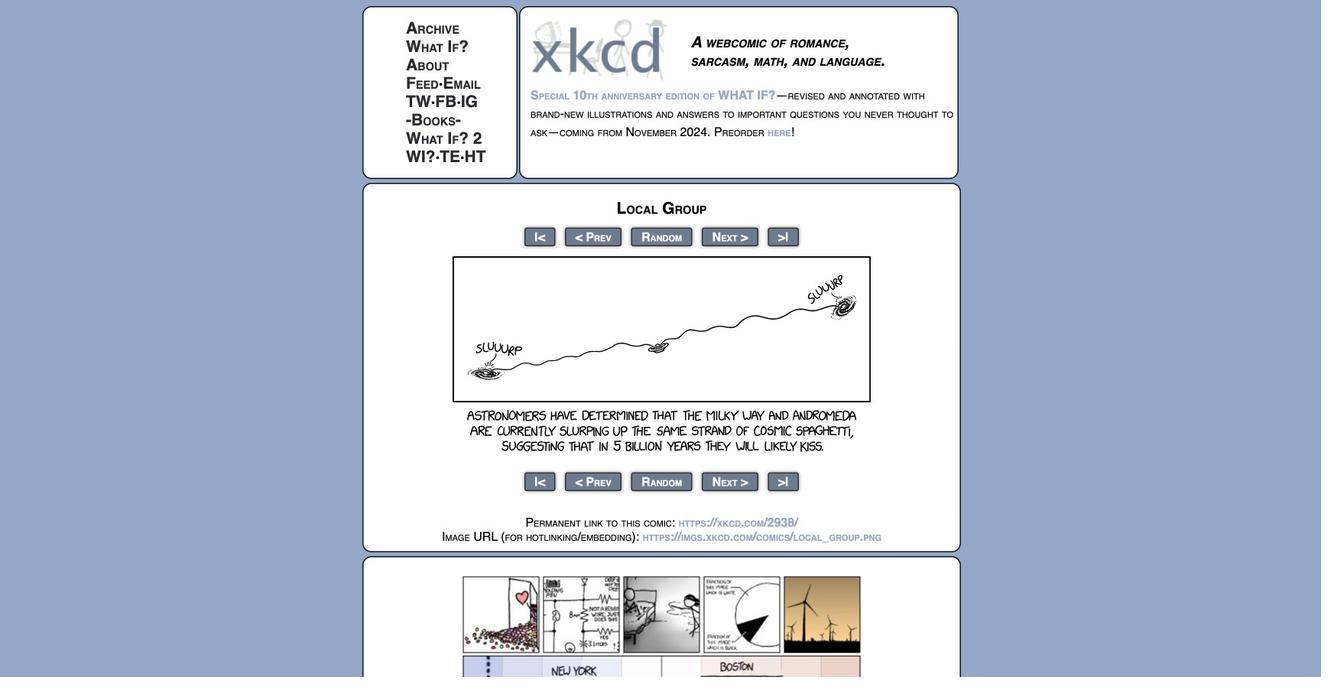Task type: describe. For each thing, give the bounding box(es) containing it.
selected comics image
[[463, 576, 861, 653]]

xkcd.com logo image
[[531, 18, 672, 81]]



Task type: locate. For each thing, give the bounding box(es) containing it.
local group image
[[453, 256, 871, 460]]

earth temperature timeline image
[[463, 656, 861, 677]]



